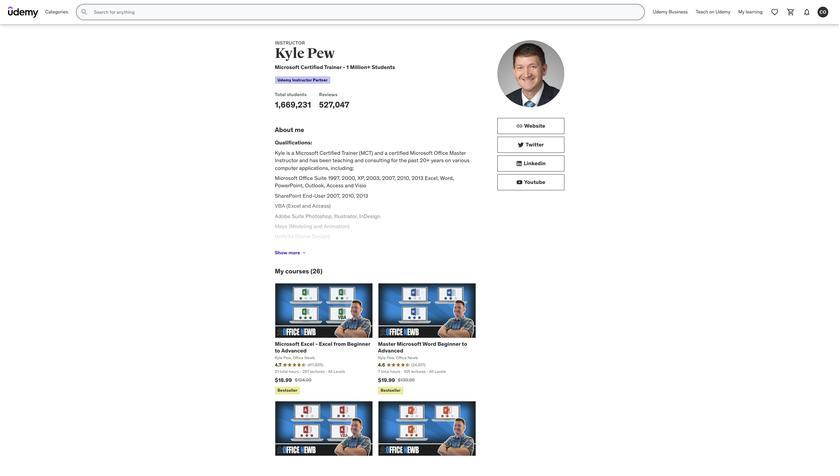 Task type: vqa. For each thing, say whether or not it's contained in the screenshot.
"newb" inside the Microsoft Excel - Excel from Beginner to Advanced Kyle Pew, Office Newb
yes



Task type: locate. For each thing, give the bounding box(es) containing it.
0 vertical spatial my
[[739, 9, 745, 15]]

1 horizontal spatial suite
[[314, 175, 327, 181]]

and inside microsoft office suite 1997, 2000, xp, 2003, 2007, 2010, 2013 excel, word, powerpoint, outlook, access and visio
[[345, 182, 354, 189]]

suite inside microsoft office suite 1997, 2000, xp, 2003, 2007, 2010, 2013 excel, word, powerpoint, outlook, access and visio
[[314, 175, 327, 181]]

kyle inside master microsoft word beginner to advanced kyle pew, office newb
[[378, 355, 386, 360]]

access)
[[312, 202, 331, 209]]

1 total from the left
[[280, 369, 288, 374]]

2010, down visio on the left of page
[[342, 192, 355, 199]]

on
[[710, 9, 715, 15], [445, 157, 451, 164]]

certified for a
[[320, 149, 341, 156]]

lectures for pew,
[[412, 369, 426, 374]]

1 horizontal spatial a
[[385, 149, 388, 156]]

7
[[378, 369, 380, 374]]

certified up been
[[320, 149, 341, 156]]

0 vertical spatial -
[[343, 64, 345, 70]]

1 horizontal spatial all
[[429, 369, 434, 374]]

0 horizontal spatial total
[[280, 369, 288, 374]]

microsoft left word
[[397, 341, 422, 347]]

microsoft inside instructor kyle pew microsoft certified trainer - 1 million+ students
[[275, 64, 300, 70]]

all levels right 105 lectures
[[429, 369, 446, 374]]

small image
[[517, 123, 523, 129], [516, 160, 523, 167], [516, 179, 523, 186]]

- left 1
[[343, 64, 345, 70]]

2013
[[412, 175, 424, 181], [357, 192, 368, 199]]

design)
[[312, 233, 330, 240]]

certified for pew
[[301, 64, 323, 70]]

0 vertical spatial on
[[710, 9, 715, 15]]

microsoft inside master microsoft word beginner to advanced kyle pew, office newb
[[397, 341, 422, 347]]

my left learning
[[739, 9, 745, 15]]

1 vertical spatial 2010,
[[342, 192, 355, 199]]

2 newb from the left
[[408, 355, 418, 360]]

0 horizontal spatial advanced
[[281, 347, 307, 354]]

bestseller for $18.99
[[278, 388, 298, 393]]

kyle is a microsoft certified trainer (mct) and a certified microsoft office master instructor and has been teaching and consulting for the past 20+ years on various computer applications, including;
[[275, 149, 470, 171]]

total right 7
[[381, 369, 390, 374]]

1 vertical spatial on
[[445, 157, 451, 164]]

udemy left business
[[653, 9, 668, 15]]

(modeling
[[289, 223, 313, 230]]

0 horizontal spatial 2013
[[357, 192, 368, 199]]

my learning
[[739, 9, 763, 15]]

2 advanced from the left
[[378, 347, 404, 354]]

1 horizontal spatial beginner
[[438, 341, 461, 347]]

instructor left pew
[[275, 40, 305, 46]]

411935 reviews element
[[308, 362, 323, 368]]

javascript
[[314, 243, 338, 250]]

2 horizontal spatial udemy
[[716, 9, 731, 15]]

1 horizontal spatial -
[[343, 64, 345, 70]]

trainer
[[324, 64, 342, 70], [342, 149, 358, 156]]

bestseller for $19.99
[[381, 388, 401, 393]]

all right 105 lectures
[[429, 369, 434, 374]]

2010, inside microsoft office suite 1997, 2000, xp, 2003, 2007, 2010, 2013 excel, word, powerpoint, outlook, access and visio
[[397, 175, 411, 181]]

pew, up 21 total hours
[[284, 355, 292, 360]]

twitter link
[[498, 137, 565, 153]]

2007, down access
[[327, 192, 341, 199]]

small image left 'youtube'
[[516, 179, 523, 186]]

1997,
[[328, 175, 341, 181]]

0 horizontal spatial 2010,
[[342, 192, 355, 199]]

youtube link
[[498, 174, 565, 190]]

1 vertical spatial master
[[378, 341, 396, 347]]

1 horizontal spatial pew,
[[387, 355, 395, 360]]

total
[[280, 369, 288, 374], [381, 369, 390, 374]]

office inside microsoft office suite 1997, 2000, xp, 2003, 2007, 2010, 2013 excel, word, powerpoint, outlook, access and visio
[[299, 175, 313, 181]]

1 horizontal spatial levels
[[435, 369, 446, 374]]

1 horizontal spatial to
[[462, 341, 467, 347]]

1 horizontal spatial 2010,
[[397, 175, 411, 181]]

trainer inside instructor kyle pew microsoft certified trainer - 1 million+ students
[[324, 64, 342, 70]]

kyle pew image
[[498, 40, 565, 107]]

newb up (411,935)
[[305, 355, 315, 360]]

1 vertical spatial -
[[316, 341, 318, 347]]

office up 'outlook,'
[[299, 175, 313, 181]]

notifications image
[[803, 8, 811, 16]]

microsoft up has
[[296, 149, 318, 156]]

partner
[[313, 77, 328, 82]]

1 horizontal spatial master
[[450, 149, 466, 156]]

0 horizontal spatial levels
[[334, 369, 345, 374]]

2013 left excel,
[[412, 175, 424, 181]]

excel left from
[[319, 341, 333, 347]]

levels right 105 lectures
[[435, 369, 446, 374]]

teach on udemy
[[696, 9, 731, 15]]

2 all levels from the left
[[429, 369, 446, 374]]

microsoft up the 4.7
[[275, 341, 300, 347]]

1 vertical spatial 2013
[[357, 192, 368, 199]]

small image for linkedin
[[516, 160, 523, 167]]

pew, up 7 total hours
[[387, 355, 395, 360]]

on right years
[[445, 157, 451, 164]]

a right is
[[292, 149, 295, 156]]

0 vertical spatial 2013
[[412, 175, 424, 181]]

lectures down 24931 reviews element
[[412, 369, 426, 374]]

trainer left 1
[[324, 64, 342, 70]]

1 vertical spatial trainer
[[342, 149, 358, 156]]

2 all from the left
[[429, 369, 434, 374]]

small image inside youtube link
[[516, 179, 523, 186]]

2 bestseller from the left
[[381, 388, 401, 393]]

certified inside instructor kyle pew microsoft certified trainer - 1 million+ students
[[301, 64, 323, 70]]

microsoft excel - excel from beginner to advanced kyle pew, office newb
[[275, 341, 370, 360]]

unity3d
[[275, 233, 294, 240]]

24931 reviews element
[[411, 362, 426, 368]]

small image inside linkedin link
[[516, 160, 523, 167]]

1 all levels from the left
[[328, 369, 345, 374]]

0 horizontal spatial udemy
[[278, 77, 291, 82]]

$124.99
[[295, 377, 312, 383]]

2 total from the left
[[381, 369, 390, 374]]

0 vertical spatial certified
[[301, 64, 323, 70]]

kyle up udemy instructor partner at the left top of page
[[275, 45, 305, 62]]

0 horizontal spatial to
[[275, 347, 280, 354]]

0 horizontal spatial beginner
[[347, 341, 370, 347]]

instructor up students
[[292, 77, 312, 82]]

total students 1,669,231
[[275, 92, 311, 110]]

lectures
[[310, 369, 325, 374], [412, 369, 426, 374]]

1 horizontal spatial all levels
[[429, 369, 446, 374]]

udemy up total
[[278, 77, 291, 82]]

udemy inside udemy business link
[[653, 9, 668, 15]]

1 all from the left
[[328, 369, 333, 374]]

0 horizontal spatial newb
[[305, 355, 315, 360]]

1 pew, from the left
[[284, 355, 292, 360]]

1 advanced from the left
[[281, 347, 307, 354]]

0 vertical spatial 2010,
[[397, 175, 411, 181]]

about me
[[275, 126, 304, 134]]

total right 21 at the bottom of page
[[280, 369, 288, 374]]

microsoft up powerpoint,
[[275, 175, 298, 181]]

udemy business
[[653, 9, 688, 15]]

a
[[292, 149, 295, 156], [385, 149, 388, 156]]

qualifications:
[[275, 139, 312, 146]]

students
[[372, 64, 395, 70]]

0 vertical spatial 2007,
[[382, 175, 396, 181]]

to inside master microsoft word beginner to advanced kyle pew, office newb
[[462, 341, 467, 347]]

hours up $18.99 $124.99
[[289, 369, 299, 374]]

1 horizontal spatial advanced
[[378, 347, 404, 354]]

0 horizontal spatial excel
[[301, 341, 314, 347]]

from
[[334, 341, 346, 347]]

website link
[[498, 118, 565, 134]]

total for $19.99
[[381, 369, 390, 374]]

1 vertical spatial my
[[275, 267, 284, 275]]

levels right 257 lectures
[[334, 369, 345, 374]]

show more button
[[275, 246, 307, 260]]

$139.99
[[398, 377, 415, 383]]

1 horizontal spatial my
[[739, 9, 745, 15]]

-
[[343, 64, 345, 70], [316, 341, 318, 347]]

udemy for udemy business
[[653, 9, 668, 15]]

small image inside website link
[[517, 123, 523, 129]]

hours up the $19.99 $139.99
[[390, 369, 401, 374]]

and down (mct)
[[355, 157, 364, 164]]

master up various
[[450, 149, 466, 156]]

excel up (411,935)
[[301, 341, 314, 347]]

2007, right 2003,
[[382, 175, 396, 181]]

0 vertical spatial trainer
[[324, 64, 342, 70]]

2 hours from the left
[[390, 369, 401, 374]]

master microsoft word beginner to advanced kyle pew, office newb
[[378, 341, 467, 360]]

1 lectures from the left
[[310, 369, 325, 374]]

2 vertical spatial instructor
[[275, 157, 298, 164]]

on inside kyle is a microsoft certified trainer (mct) and a certified microsoft office master instructor and has been teaching and consulting for the past 20+ years on various computer applications, including;
[[445, 157, 451, 164]]

beginner inside microsoft excel - excel from beginner to advanced kyle pew, office newb
[[347, 341, 370, 347]]

all right 257 lectures
[[328, 369, 333, 374]]

0 horizontal spatial my
[[275, 267, 284, 275]]

(mct)
[[359, 149, 373, 156]]

1 hours from the left
[[289, 369, 299, 374]]

suite up 'outlook,'
[[314, 175, 327, 181]]

0 horizontal spatial hours
[[289, 369, 299, 374]]

2 vertical spatial small image
[[516, 179, 523, 186]]

2 pew, from the left
[[387, 355, 395, 360]]

certified up "partner"
[[301, 64, 323, 70]]

1 newb from the left
[[305, 355, 315, 360]]

microsoft inside microsoft excel - excel from beginner to advanced kyle pew, office newb
[[275, 341, 300, 347]]

to
[[462, 341, 467, 347], [275, 347, 280, 354]]

257
[[303, 369, 309, 374]]

newb up (24,931)
[[408, 355, 418, 360]]

1 horizontal spatial 2013
[[412, 175, 424, 181]]

categories button
[[41, 4, 72, 20]]

1 horizontal spatial on
[[710, 9, 715, 15]]

microsoft up 20+ on the right of page
[[410, 149, 433, 156]]

- up (411,935)
[[316, 341, 318, 347]]

bestseller
[[278, 388, 298, 393], [381, 388, 401, 393]]

newb inside master microsoft word beginner to advanced kyle pew, office newb
[[408, 355, 418, 360]]

all levels right 257 lectures
[[328, 369, 345, 374]]

trainer up teaching
[[342, 149, 358, 156]]

- inside instructor kyle pew microsoft certified trainer - 1 million+ students
[[343, 64, 345, 70]]

0 vertical spatial instructor
[[275, 40, 305, 46]]

pew,
[[284, 355, 292, 360], [387, 355, 395, 360]]

1 bestseller from the left
[[278, 388, 298, 393]]

0 horizontal spatial -
[[316, 341, 318, 347]]

css
[[292, 243, 302, 250]]

and down photoshop,
[[314, 223, 323, 230]]

suite up the (modeling
[[292, 213, 304, 219]]

master
[[450, 149, 466, 156], [378, 341, 396, 347]]

adobe suite photoshop, illustrator, indesign
[[275, 213, 381, 219]]

(411,935)
[[308, 362, 323, 367]]

total for $18.99
[[280, 369, 288, 374]]

small image for youtube
[[516, 179, 523, 186]]

1 excel from the left
[[301, 341, 314, 347]]

0 horizontal spatial lectures
[[310, 369, 325, 374]]

small image left website
[[517, 123, 523, 129]]

2013 down visio on the left of page
[[357, 192, 368, 199]]

all levels for beginner
[[429, 369, 446, 374]]

2013 inside microsoft office suite 1997, 2000, xp, 2003, 2007, 2010, 2013 excel, word, powerpoint, outlook, access and visio
[[412, 175, 424, 181]]

kyle up 4.6
[[378, 355, 386, 360]]

beginner right from
[[347, 341, 370, 347]]

bestseller down '$18.99' in the left bottom of the page
[[278, 388, 298, 393]]

word,
[[440, 175, 454, 181]]

- inside microsoft excel - excel from beginner to advanced kyle pew, office newb
[[316, 341, 318, 347]]

1 horizontal spatial newb
[[408, 355, 418, 360]]

office
[[434, 149, 448, 156], [299, 175, 313, 181], [293, 355, 304, 360], [396, 355, 407, 360]]

1 horizontal spatial udemy
[[653, 9, 668, 15]]

bestseller down $19.99
[[381, 388, 401, 393]]

instructor kyle pew microsoft certified trainer - 1 million+ students
[[275, 40, 395, 70]]

certified inside kyle is a microsoft certified trainer (mct) and a certified microsoft office master instructor and has been teaching and consulting for the past 20+ years on various computer applications, including;
[[320, 149, 341, 156]]

2 levels from the left
[[435, 369, 446, 374]]

0 horizontal spatial a
[[292, 149, 295, 156]]

maya (modeling and animation)
[[275, 223, 350, 230]]

0 vertical spatial master
[[450, 149, 466, 156]]

adobe
[[275, 213, 291, 219]]

all levels for excel
[[328, 369, 345, 374]]

1 horizontal spatial total
[[381, 369, 390, 374]]

levels
[[334, 369, 345, 374], [435, 369, 446, 374]]

instructor up computer
[[275, 157, 298, 164]]

2010, down the
[[397, 175, 411, 181]]

a up consulting
[[385, 149, 388, 156]]

million+
[[350, 64, 371, 70]]

1 horizontal spatial bestseller
[[381, 388, 401, 393]]

2 beginner from the left
[[438, 341, 461, 347]]

0 horizontal spatial pew,
[[284, 355, 292, 360]]

udemy right teach
[[716, 9, 731, 15]]

0 horizontal spatial master
[[378, 341, 396, 347]]

small image
[[518, 141, 525, 148]]

my
[[739, 9, 745, 15], [275, 267, 284, 275]]

0 horizontal spatial suite
[[292, 213, 304, 219]]

1
[[347, 64, 349, 70]]

0 horizontal spatial all levels
[[328, 369, 345, 374]]

0 horizontal spatial all
[[328, 369, 333, 374]]

1 vertical spatial certified
[[320, 149, 341, 156]]

office up years
[[434, 149, 448, 156]]

and down 2000,
[[345, 182, 354, 189]]

advanced up the 4.7
[[281, 347, 307, 354]]

1 vertical spatial 2007,
[[327, 192, 341, 199]]

$18.99
[[275, 377, 292, 384]]

advanced up 4.6
[[378, 347, 404, 354]]

business
[[669, 9, 688, 15]]

1 horizontal spatial lectures
[[412, 369, 426, 374]]

hours for $18.99
[[289, 369, 299, 374]]

kyle up the 4.7
[[275, 355, 283, 360]]

microsoft up udemy instructor partner at the left top of page
[[275, 64, 300, 70]]

all levels
[[328, 369, 345, 374], [429, 369, 446, 374]]

lectures down 411935 reviews element
[[310, 369, 325, 374]]

1 horizontal spatial excel
[[319, 341, 333, 347]]

kyle inside kyle is a microsoft certified trainer (mct) and a certified microsoft office master instructor and has been teaching and consulting for the past 20+ years on various computer applications, including;
[[275, 149, 285, 156]]

office up the "105"
[[396, 355, 407, 360]]

1 horizontal spatial 2007,
[[382, 175, 396, 181]]

unity3d (game design)
[[275, 233, 330, 240]]

co
[[820, 9, 827, 15]]

1 levels from the left
[[334, 369, 345, 374]]

small image left linkedin
[[516, 160, 523, 167]]

1 vertical spatial instructor
[[292, 77, 312, 82]]

advanced
[[281, 347, 307, 354], [378, 347, 404, 354]]

user
[[315, 192, 326, 199]]

kyle left is
[[275, 149, 285, 156]]

the
[[399, 157, 407, 164]]

indesign
[[360, 213, 381, 219]]

master up 4.6
[[378, 341, 396, 347]]

1 vertical spatial small image
[[516, 160, 523, 167]]

1 horizontal spatial hours
[[390, 369, 401, 374]]

hours
[[289, 369, 299, 374], [390, 369, 401, 374]]

0 horizontal spatial bestseller
[[278, 388, 298, 393]]

trainer inside kyle is a microsoft certified trainer (mct) and a certified microsoft office master instructor and has been teaching and consulting for the past 20+ years on various computer applications, including;
[[342, 149, 358, 156]]

shopping cart with 0 items image
[[787, 8, 795, 16]]

on right teach
[[710, 9, 715, 15]]

my learning link
[[735, 4, 767, 20]]

0 horizontal spatial on
[[445, 157, 451, 164]]

0 vertical spatial suite
[[314, 175, 327, 181]]

beginner right word
[[438, 341, 461, 347]]

20+
[[420, 157, 430, 164]]

levels for beginner
[[435, 369, 446, 374]]

beginner inside master microsoft word beginner to advanced kyle pew, office newb
[[438, 341, 461, 347]]

my left courses
[[275, 267, 284, 275]]

pew, inside master microsoft word beginner to advanced kyle pew, office newb
[[387, 355, 395, 360]]

1 beginner from the left
[[347, 341, 370, 347]]

(26)
[[311, 267, 323, 275]]

2 lectures from the left
[[412, 369, 426, 374]]

all
[[328, 369, 333, 374], [429, 369, 434, 374]]

office up 257
[[293, 355, 304, 360]]

0 vertical spatial small image
[[517, 123, 523, 129]]



Task type: describe. For each thing, give the bounding box(es) containing it.
master inside kyle is a microsoft certified trainer (mct) and a certified microsoft office master instructor and has been teaching and consulting for the past 20+ years on various computer applications, including;
[[450, 149, 466, 156]]

vba (excel and access)
[[275, 202, 331, 209]]

newb inside microsoft excel - excel from beginner to advanced kyle pew, office newb
[[305, 355, 315, 360]]

office inside kyle is a microsoft certified trainer (mct) and a certified microsoft office master instructor and has been teaching and consulting for the past 20+ years on various computer applications, including;
[[434, 149, 448, 156]]

me
[[295, 126, 304, 134]]

computer
[[275, 164, 298, 171]]

21 total hours
[[275, 369, 299, 374]]

wishlist image
[[771, 8, 779, 16]]

udemy inside teach on udemy link
[[716, 9, 731, 15]]

students
[[287, 92, 307, 98]]

consulting
[[365, 157, 390, 164]]

my for my courses (26)
[[275, 267, 284, 275]]

courses
[[285, 267, 309, 275]]

and down end-
[[302, 202, 311, 209]]

sharepoint end-user 2007, 2010, 2013
[[275, 192, 368, 199]]

udemy image
[[8, 6, 39, 18]]

microsoft office suite 1997, 2000, xp, 2003, 2007, 2010, 2013 excel, word, powerpoint, outlook, access and visio
[[275, 175, 454, 189]]

office inside master microsoft word beginner to advanced kyle pew, office newb
[[396, 355, 407, 360]]

word
[[423, 341, 437, 347]]

access
[[327, 182, 344, 189]]

submit search image
[[81, 8, 89, 16]]

all for beginner
[[429, 369, 434, 374]]

and up xsmall image
[[304, 243, 313, 250]]

sharepoint
[[275, 192, 302, 199]]

master microsoft word beginner to advanced link
[[378, 341, 467, 354]]

maya
[[275, 223, 288, 230]]

linkedin
[[524, 160, 546, 167]]

certified
[[389, 149, 409, 156]]

website
[[525, 122, 546, 129]]

105 lectures
[[404, 369, 426, 374]]

pew, inside microsoft excel - excel from beginner to advanced kyle pew, office newb
[[284, 355, 292, 360]]

1 a from the left
[[292, 149, 295, 156]]

udemy instructor partner
[[278, 77, 328, 82]]

trainer for a
[[342, 149, 358, 156]]

1 vertical spatial suite
[[292, 213, 304, 219]]

$19.99
[[378, 377, 395, 384]]

my courses (26)
[[275, 267, 323, 275]]

2 excel from the left
[[319, 341, 333, 347]]

and left has
[[300, 157, 309, 164]]

reviews 527,047
[[319, 92, 350, 110]]

learning
[[746, 9, 763, 15]]

outlook,
[[305, 182, 325, 189]]

levels for excel
[[334, 369, 345, 374]]

total
[[275, 92, 286, 98]]

office inside microsoft excel - excel from beginner to advanced kyle pew, office newb
[[293, 355, 304, 360]]

Search for anything text field
[[93, 6, 637, 18]]

2003,
[[367, 175, 381, 181]]

teach on udemy link
[[692, 4, 735, 20]]

about
[[275, 126, 293, 134]]

to inside microsoft excel - excel from beginner to advanced kyle pew, office newb
[[275, 347, 280, 354]]

hours for $19.99
[[390, 369, 401, 374]]

microsoft inside microsoft office suite 1997, 2000, xp, 2003, 2007, 2010, 2013 excel, word, powerpoint, outlook, access and visio
[[275, 175, 298, 181]]

trainer for pew
[[324, 64, 342, 70]]

for
[[391, 157, 398, 164]]

advanced inside master microsoft word beginner to advanced kyle pew, office newb
[[378, 347, 404, 354]]

527,047
[[319, 99, 350, 110]]

lectures for advanced
[[310, 369, 325, 374]]

(game
[[295, 233, 311, 240]]

4.6
[[378, 362, 385, 368]]

pew
[[307, 45, 335, 62]]

kyle inside instructor kyle pew microsoft certified trainer - 1 million+ students
[[275, 45, 305, 62]]

all for excel
[[328, 369, 333, 374]]

master inside master microsoft word beginner to advanced kyle pew, office newb
[[378, 341, 396, 347]]

applications,
[[299, 164, 330, 171]]

kyle inside microsoft excel - excel from beginner to advanced kyle pew, office newb
[[275, 355, 283, 360]]

0 horizontal spatial 2007,
[[327, 192, 341, 199]]

teach
[[696, 9, 709, 15]]

including;
[[331, 164, 354, 171]]

has
[[310, 157, 318, 164]]

105
[[404, 369, 411, 374]]

teaching
[[333, 157, 354, 164]]

animation)
[[324, 223, 350, 230]]

2000,
[[342, 175, 357, 181]]

categories
[[45, 9, 68, 15]]

reviews
[[319, 92, 338, 98]]

years
[[431, 157, 444, 164]]

small image for website
[[517, 123, 523, 129]]

xsmall image
[[302, 250, 307, 256]]

2007, inside microsoft office suite 1997, 2000, xp, 2003, 2007, 2010, 2013 excel, word, powerpoint, outlook, access and visio
[[382, 175, 396, 181]]

show more
[[275, 250, 300, 256]]

powerpoint,
[[275, 182, 304, 189]]

instructor inside kyle is a microsoft certified trainer (mct) and a certified microsoft office master instructor and has been teaching and consulting for the past 20+ years on various computer applications, including;
[[275, 157, 298, 164]]

is
[[286, 149, 290, 156]]

2 a from the left
[[385, 149, 388, 156]]

udemy for udemy instructor partner
[[278, 77, 291, 82]]

been
[[320, 157, 332, 164]]

advanced inside microsoft excel - excel from beginner to advanced kyle pew, office newb
[[281, 347, 307, 354]]

show
[[275, 250, 288, 256]]

twitter
[[526, 141, 544, 148]]

photoshop,
[[306, 213, 333, 219]]

co link
[[816, 4, 832, 20]]

udemy business link
[[649, 4, 692, 20]]

past
[[408, 157, 419, 164]]

(excel
[[287, 202, 301, 209]]

more
[[289, 250, 300, 256]]

4.7
[[275, 362, 282, 368]]

(24,931)
[[411, 362, 426, 367]]

vba
[[275, 202, 285, 209]]

linkedin link
[[498, 156, 565, 172]]

illustrator,
[[334, 213, 358, 219]]

21
[[275, 369, 279, 374]]

html, css and javascript
[[275, 243, 338, 250]]

various
[[453, 157, 470, 164]]

instructor inside instructor kyle pew microsoft certified trainer - 1 million+ students
[[275, 40, 305, 46]]

end-
[[303, 192, 315, 199]]

$18.99 $124.99
[[275, 377, 312, 384]]

and up consulting
[[375, 149, 384, 156]]

my for my learning
[[739, 9, 745, 15]]

visio
[[355, 182, 367, 189]]



